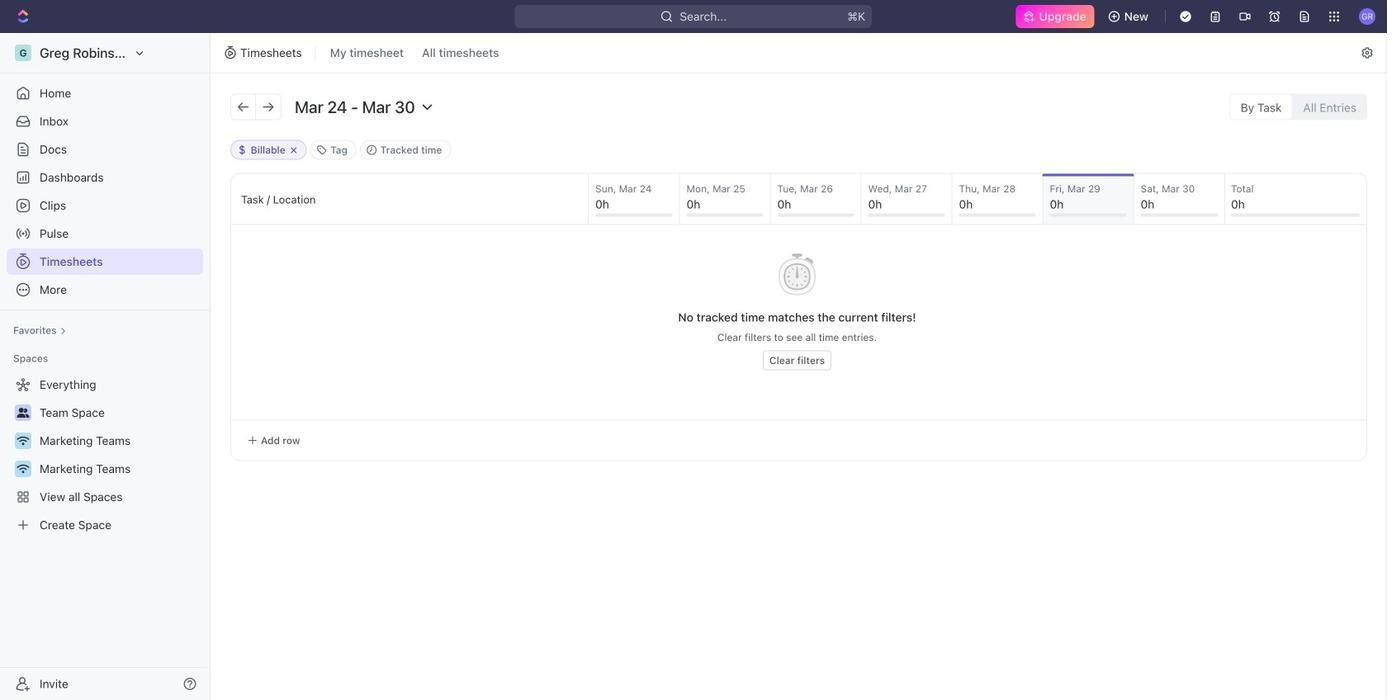 Task type: locate. For each thing, give the bounding box(es) containing it.
wifi image
[[17, 436, 29, 446], [17, 464, 29, 474]]

2 wifi image from the top
[[17, 464, 29, 474]]

1 wifi image from the top
[[17, 436, 29, 446]]

sidebar navigation
[[0, 33, 214, 700]]

tree
[[7, 372, 203, 538]]

0 vertical spatial wifi image
[[17, 436, 29, 446]]

1 vertical spatial wifi image
[[17, 464, 29, 474]]

greg robinson's workspace, , element
[[15, 45, 31, 61]]



Task type: describe. For each thing, give the bounding box(es) containing it.
user group image
[[17, 408, 29, 418]]

tree inside sidebar navigation
[[7, 372, 203, 538]]



Task type: vqa. For each thing, say whether or not it's contained in the screenshot.
Mobile related to Home
no



